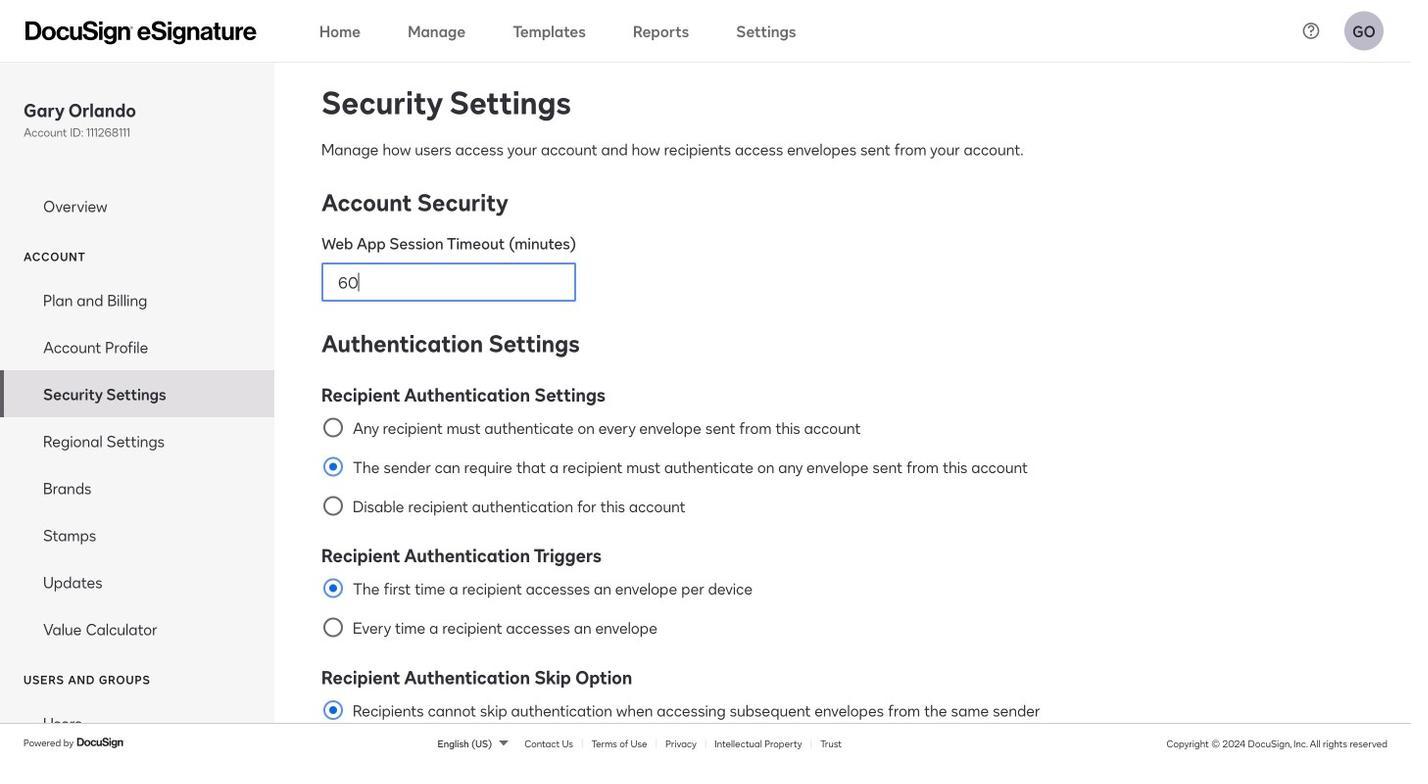 Task type: describe. For each thing, give the bounding box(es) containing it.
2 option group from the top
[[321, 663, 1364, 763]]

1 option group from the top
[[321, 541, 1364, 647]]



Task type: vqa. For each thing, say whether or not it's contained in the screenshot.
Productivity Improvements Per Document Icon
no



Task type: locate. For each thing, give the bounding box(es) containing it.
1 vertical spatial option group
[[321, 663, 1364, 763]]

None text field
[[322, 264, 575, 301]]

docusign image
[[77, 735, 126, 751]]

docusign admin image
[[25, 21, 257, 45]]

account element
[[0, 276, 274, 653]]

0 vertical spatial option group
[[321, 541, 1364, 647]]

option group
[[321, 541, 1364, 647], [321, 663, 1364, 763]]



